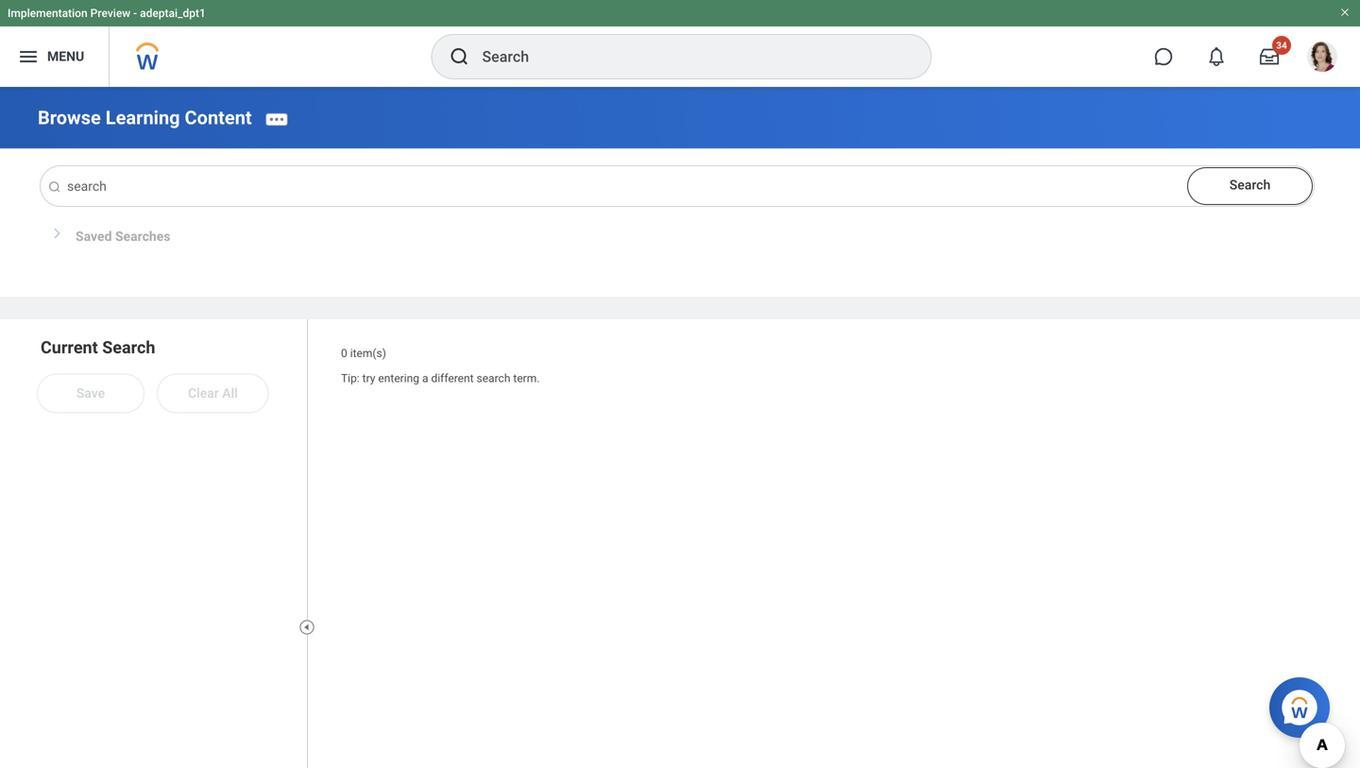 Task type: vqa. For each thing, say whether or not it's contained in the screenshot.
the leftmost Start
no



Task type: locate. For each thing, give the bounding box(es) containing it.
inbox large image
[[1261, 47, 1280, 66]]

item(s)
[[350, 347, 386, 360]]

search button
[[1188, 167, 1314, 205]]

learning
[[106, 107, 180, 129]]

implementation
[[8, 7, 88, 20]]

browse learning content element
[[38, 107, 252, 129]]

search inside filter search field
[[102, 338, 155, 358]]

search
[[477, 372, 511, 385]]

tip: try entering a different search term.
[[341, 372, 540, 385]]

0
[[341, 347, 348, 360]]

adeptai_dpt1
[[140, 7, 206, 20]]

filter search field
[[38, 337, 310, 412]]

0 vertical spatial search
[[1230, 177, 1271, 193]]

term.
[[514, 372, 540, 385]]

Search search field
[[38, 167, 1315, 206]]

notifications large image
[[1208, 47, 1227, 66]]

-
[[133, 7, 137, 20]]

0 horizontal spatial search
[[102, 338, 155, 358]]

1 vertical spatial search
[[102, 338, 155, 358]]

browse
[[38, 107, 101, 129]]

entering
[[378, 372, 420, 385]]

tip:
[[341, 372, 360, 385]]

search
[[1230, 177, 1271, 193], [102, 338, 155, 358]]

1 horizontal spatial search
[[1230, 177, 1271, 193]]

justify image
[[17, 45, 40, 68]]



Task type: describe. For each thing, give the bounding box(es) containing it.
0 item(s)
[[341, 347, 386, 360]]

search image
[[47, 180, 62, 195]]

profile logan mcneil image
[[1308, 42, 1338, 76]]

34 button
[[1249, 36, 1292, 77]]

preview
[[90, 7, 131, 20]]

content
[[185, 107, 252, 129]]

close environment banner image
[[1340, 7, 1351, 18]]

search inside search "button"
[[1230, 177, 1271, 193]]

Browse Learning Content text field
[[41, 167, 1315, 206]]

different
[[431, 372, 474, 385]]

Search Workday  search field
[[482, 36, 893, 77]]

a
[[422, 372, 429, 385]]

current
[[41, 338, 98, 358]]

search image
[[448, 45, 471, 68]]

menu button
[[0, 26, 109, 87]]

browse learning content main content
[[0, 87, 1361, 768]]

try
[[363, 372, 376, 385]]

menu banner
[[0, 0, 1361, 87]]

menu
[[47, 49, 84, 64]]

browse learning content
[[38, 107, 252, 129]]

implementation preview -   adeptai_dpt1
[[8, 7, 206, 20]]

current search
[[41, 338, 155, 358]]

34
[[1277, 40, 1288, 51]]



